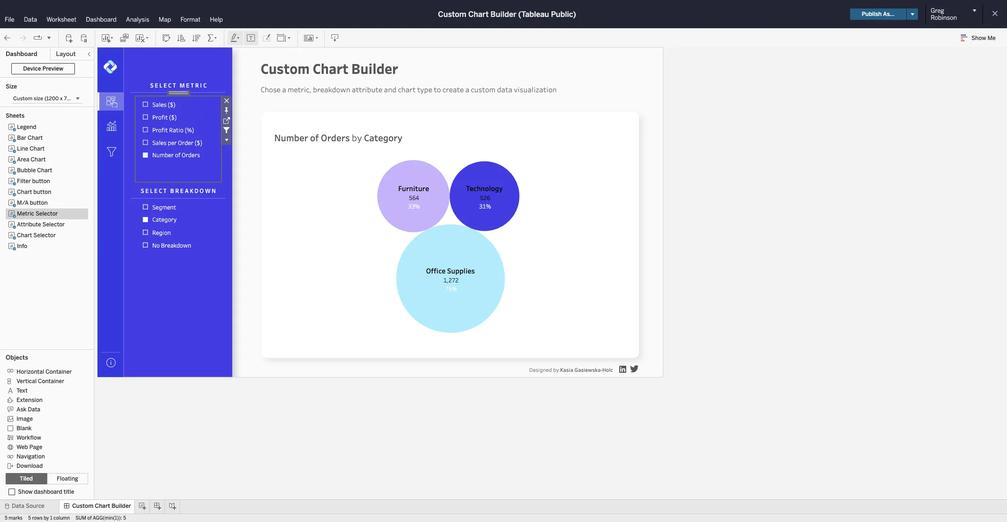 Task type: describe. For each thing, give the bounding box(es) containing it.
text option
[[6, 386, 81, 395]]

type
[[417, 85, 432, 94]]

sorted ascending by min(1) within field list image
[[177, 33, 186, 43]]

format workbook image
[[262, 33, 271, 43]]

sorted descending by min(1) within field list image
[[192, 33, 201, 43]]

show me button
[[957, 31, 1004, 45]]

image
[[16, 416, 33, 423]]

as...
[[883, 11, 895, 17]]

b
[[170, 187, 174, 194]]

selector for chart selector
[[33, 232, 56, 239]]

line chart
[[17, 146, 45, 152]]

marks. press enter to open the view data window.. use arrow keys to navigate data visualization elements. image
[[105, 357, 117, 369]]

3 5 from the left
[[123, 516, 126, 522]]

attribute selector
[[17, 222, 65, 228]]

replay animation image
[[33, 33, 42, 43]]

sum of agg(min(1)): 5
[[76, 516, 126, 522]]

metric selector
[[17, 211, 58, 217]]

bubble chart
[[17, 167, 52, 174]]

web page
[[16, 444, 42, 451]]

i
[[200, 82, 202, 89]]

size
[[34, 96, 43, 102]]

button for chart button
[[33, 189, 51, 196]]

1
[[50, 516, 52, 522]]

vertical
[[16, 378, 37, 385]]

data inside option
[[28, 407, 40, 413]]

file
[[5, 16, 14, 23]]

show me
[[972, 35, 996, 41]]

chose a metric, breakdown attribute and chart type to create a custom data visualization
[[261, 85, 558, 94]]

bubble
[[17, 167, 36, 174]]

me
[[988, 35, 996, 41]]

device
[[23, 66, 41, 72]]

web
[[16, 444, 28, 451]]

700)
[[64, 96, 76, 102]]

metric,
[[288, 85, 312, 94]]

0 horizontal spatial custom chart builder
[[72, 503, 131, 510]]

selector for attribute selector
[[42, 222, 65, 228]]

k
[[190, 187, 193, 194]]

totals image
[[207, 33, 218, 43]]

l for s e l e c t   m e t r i c
[[159, 82, 162, 89]]

1 horizontal spatial r
[[195, 82, 199, 89]]

container for vertical container
[[38, 378, 64, 385]]

custom size (1200 x 700)
[[13, 96, 76, 102]]

new data source image
[[65, 33, 74, 43]]

robinson
[[931, 14, 957, 21]]

(1200
[[44, 96, 59, 102]]

text
[[16, 388, 28, 394]]

bar chart
[[17, 135, 43, 141]]

show for show me
[[972, 35, 986, 41]]

n
[[212, 187, 216, 194]]

5 for 5 rows by 1 column
[[28, 516, 31, 522]]

remove from dashboard image
[[222, 96, 231, 106]]

0 vertical spatial builder
[[491, 10, 517, 19]]

fit image
[[277, 33, 292, 43]]

chose
[[261, 85, 281, 94]]

hide mark labels image
[[247, 33, 256, 43]]

m
[[180, 82, 185, 89]]

device preview button
[[11, 63, 75, 74]]

metric
[[17, 211, 34, 217]]

of for orders
[[310, 132, 319, 144]]

selector for metric selector
[[36, 211, 58, 217]]

sum
[[76, 516, 86, 522]]

highlight image
[[230, 33, 241, 43]]

1 a from the left
[[282, 85, 286, 94]]

attribute
[[352, 85, 383, 94]]

attribute
[[17, 222, 41, 228]]

size
[[6, 83, 17, 90]]

legend
[[17, 124, 36, 131]]

publish as...
[[862, 11, 895, 17]]

holc
[[603, 366, 613, 374]]

greg
[[931, 7, 944, 14]]

designed by kasia gasiewska-holc
[[529, 366, 613, 374]]

floating
[[57, 476, 78, 483]]

show for show dashboard title
[[18, 489, 33, 496]]

ask data option
[[6, 405, 81, 414]]

custom chart builder (tableau public)
[[438, 10, 576, 19]]

0 horizontal spatial dashboard
[[6, 50, 37, 58]]

blank option
[[6, 424, 81, 433]]

rows
[[32, 516, 43, 522]]

c for s e l e c t   b r e a k d o w n
[[159, 187, 162, 194]]

download image
[[330, 33, 340, 43]]

title
[[64, 489, 74, 496]]

orders
[[321, 132, 350, 144]]

w
[[205, 187, 211, 194]]

designed
[[529, 366, 552, 374]]

preview
[[42, 66, 63, 72]]

create
[[443, 85, 464, 94]]

filter button
[[17, 178, 50, 185]]

data source
[[12, 503, 44, 510]]

button for m/a button
[[30, 200, 48, 206]]

collapse image
[[86, 51, 92, 57]]

layout
[[56, 50, 76, 58]]

2 vertical spatial by
[[44, 516, 49, 522]]

tiled
[[20, 476, 33, 483]]

data
[[497, 85, 513, 94]]

button for filter button
[[32, 178, 50, 185]]

s e l e c t   m e t r i c
[[150, 82, 207, 89]]

area
[[17, 156, 29, 163]]

go to sheet image
[[222, 115, 231, 125]]

vertical container option
[[6, 377, 81, 386]]

public)
[[551, 10, 576, 19]]

m/a
[[17, 200, 28, 206]]

chart button
[[17, 189, 51, 196]]

clear sheet image
[[135, 33, 150, 43]]

agg(min(1)):
[[93, 516, 122, 522]]

1 horizontal spatial by
[[352, 132, 362, 144]]

duplicate image
[[120, 33, 129, 43]]



Task type: locate. For each thing, give the bounding box(es) containing it.
1 vertical spatial dashboard
[[6, 50, 37, 58]]

list box
[[6, 122, 88, 347]]

2 a from the left
[[466, 85, 470, 94]]

data down extension
[[28, 407, 40, 413]]

dashboard up new worksheet image
[[86, 16, 117, 23]]

l
[[159, 82, 162, 89], [150, 187, 153, 194]]

image option
[[6, 414, 81, 424]]

by
[[352, 132, 362, 144], [553, 366, 559, 374], [44, 516, 49, 522]]

1 vertical spatial l
[[150, 187, 153, 194]]

show down the tiled
[[18, 489, 33, 496]]

1 horizontal spatial of
[[310, 132, 319, 144]]

category
[[364, 132, 402, 144]]

container down horizontal container
[[38, 378, 64, 385]]

1 vertical spatial show
[[18, 489, 33, 496]]

1 vertical spatial data
[[28, 407, 40, 413]]

source
[[26, 503, 44, 510]]

custom inside application
[[261, 59, 310, 78]]

1 horizontal spatial builder
[[351, 59, 398, 78]]

0 horizontal spatial 5
[[5, 516, 8, 522]]

5 for 5 marks
[[5, 516, 8, 522]]

5 left marks
[[5, 516, 8, 522]]

custom chart builder inside the custom chart builder application
[[261, 59, 398, 78]]

of right the sum
[[87, 516, 92, 522]]

use as filter image
[[222, 125, 231, 135]]

extension
[[16, 397, 43, 404]]

container for horizontal container
[[45, 369, 72, 376]]

format
[[180, 16, 201, 23]]

c for s e l e c t   m e t r i c
[[168, 82, 172, 89]]

blank
[[16, 426, 32, 432]]

l for s e l e c t   b r e a k d o w n
[[150, 187, 153, 194]]

of left the orders
[[310, 132, 319, 144]]

1 horizontal spatial s
[[150, 82, 154, 89]]

to
[[434, 85, 441, 94]]

ask data
[[16, 407, 40, 413]]

s left m
[[150, 82, 154, 89]]

custom chart builder up breakdown
[[261, 59, 398, 78]]

o
[[200, 187, 204, 194]]

0 vertical spatial container
[[45, 369, 72, 376]]

more options image
[[222, 135, 231, 145]]

a
[[282, 85, 286, 94], [466, 85, 470, 94]]

bar
[[17, 135, 26, 141]]

1 vertical spatial r
[[175, 187, 179, 194]]

0 horizontal spatial a
[[282, 85, 286, 94]]

show inside button
[[972, 35, 986, 41]]

builder inside application
[[351, 59, 398, 78]]

dashboard
[[86, 16, 117, 23], [6, 50, 37, 58]]

device preview
[[23, 66, 63, 72]]

togglestate option group
[[6, 474, 88, 485]]

button down filter button on the top left
[[33, 189, 51, 196]]

1 vertical spatial selector
[[42, 222, 65, 228]]

list box containing legend
[[6, 122, 88, 347]]

r left i
[[195, 82, 199, 89]]

c left "b"
[[159, 187, 162, 194]]

by left "kasia"
[[553, 366, 559, 374]]

c left m
[[168, 82, 172, 89]]

0 horizontal spatial c
[[159, 187, 162, 194]]

navigation option
[[6, 452, 81, 461]]

0 vertical spatial show
[[972, 35, 986, 41]]

0 vertical spatial dashboard
[[86, 16, 117, 23]]

info
[[17, 243, 27, 250]]

show left the me
[[972, 35, 986, 41]]

button down the bubble chart
[[32, 178, 50, 185]]

1 horizontal spatial dashboard
[[86, 16, 117, 23]]

(tableau
[[518, 10, 549, 19]]

greg robinson
[[931, 7, 957, 21]]

5 left the 'rows'
[[28, 516, 31, 522]]

1 horizontal spatial show
[[972, 35, 986, 41]]

custom chart builder
[[261, 59, 398, 78], [72, 503, 131, 510]]

gasiewska-
[[575, 366, 603, 374]]

help
[[210, 16, 223, 23]]

of for agg(min(1)):
[[87, 516, 92, 522]]

t left "b"
[[163, 187, 167, 194]]

1 vertical spatial container
[[38, 378, 64, 385]]

number
[[274, 132, 308, 144]]

0 horizontal spatial by
[[44, 516, 49, 522]]

t left m
[[173, 82, 176, 89]]

2 horizontal spatial by
[[553, 366, 559, 374]]

t for e
[[173, 82, 176, 89]]

x
[[60, 96, 63, 102]]

1 vertical spatial custom chart builder
[[72, 503, 131, 510]]

marks
[[9, 516, 23, 522]]

0 horizontal spatial t
[[163, 187, 167, 194]]

t for r
[[163, 187, 167, 194]]

map
[[159, 16, 171, 23]]

c right i
[[203, 82, 207, 89]]

horizontal container
[[16, 369, 72, 376]]

analysis
[[126, 16, 149, 23]]

by left 1
[[44, 516, 49, 522]]

download
[[16, 463, 43, 470]]

r
[[195, 82, 199, 89], [175, 187, 179, 194]]

1 horizontal spatial c
[[168, 82, 172, 89]]

builder up attribute
[[351, 59, 398, 78]]

5 rows by 1 column
[[28, 516, 70, 522]]

navigation
[[16, 454, 45, 460]]

l left m
[[159, 82, 162, 89]]

1 vertical spatial s
[[141, 187, 144, 194]]

custom
[[438, 10, 466, 19], [261, 59, 310, 78], [13, 96, 32, 102], [72, 503, 93, 510]]

0 vertical spatial r
[[195, 82, 199, 89]]

t left i
[[191, 82, 194, 89]]

0 horizontal spatial s
[[141, 187, 144, 194]]

download option
[[6, 461, 81, 471]]

a
[[185, 187, 189, 194]]

0 vertical spatial s
[[150, 82, 154, 89]]

publish
[[862, 11, 882, 17]]

r right "b"
[[175, 187, 179, 194]]

dashboard down redo icon
[[6, 50, 37, 58]]

data for data
[[24, 16, 37, 23]]

vertical container
[[16, 378, 64, 385]]

s e l e c t   b r e a k d o w n
[[141, 187, 216, 194]]

chart selector
[[17, 232, 56, 239]]

selector up attribute selector
[[36, 211, 58, 217]]

line
[[17, 146, 28, 152]]

pause auto updates image
[[80, 33, 89, 43]]

data up replay animation image
[[24, 16, 37, 23]]

of inside the custom chart builder application
[[310, 132, 319, 144]]

0 horizontal spatial builder
[[112, 503, 131, 510]]

show
[[972, 35, 986, 41], [18, 489, 33, 496]]

m/a button
[[17, 200, 48, 206]]

chart inside application
[[313, 59, 349, 78]]

2 vertical spatial builder
[[112, 503, 131, 510]]

visualization
[[514, 85, 557, 94]]

breakdown
[[313, 85, 350, 94]]

1 horizontal spatial l
[[159, 82, 162, 89]]

show/hide cards image
[[304, 33, 319, 43]]

number of orders by category
[[274, 132, 402, 144]]

kasia
[[560, 366, 573, 374]]

1 5 from the left
[[5, 516, 8, 522]]

selector down metric selector
[[42, 222, 65, 228]]

s left "b"
[[141, 187, 144, 194]]

s for s e l e c t   m e t r i c
[[150, 82, 154, 89]]

workflow
[[16, 435, 41, 442]]

undo image
[[3, 33, 12, 43]]

0 vertical spatial of
[[310, 132, 319, 144]]

0 vertical spatial custom chart builder
[[261, 59, 398, 78]]

1 vertical spatial by
[[553, 366, 559, 374]]

web page option
[[6, 443, 81, 452]]

1 horizontal spatial custom chart builder
[[261, 59, 398, 78]]

column
[[53, 516, 70, 522]]

2 vertical spatial button
[[30, 200, 48, 206]]

chart
[[468, 10, 489, 19], [313, 59, 349, 78], [28, 135, 43, 141], [30, 146, 45, 152], [31, 156, 46, 163], [37, 167, 52, 174], [17, 189, 32, 196], [17, 232, 32, 239], [95, 503, 110, 510]]

custom chart builder up sum of agg(min(1)): 5 at bottom left
[[72, 503, 131, 510]]

0 vertical spatial button
[[32, 178, 50, 185]]

2 vertical spatial selector
[[33, 232, 56, 239]]

0 vertical spatial l
[[159, 82, 162, 89]]

custom chart builder application
[[94, 42, 1006, 499]]

horizontal container option
[[6, 367, 81, 377]]

replay animation image
[[46, 35, 52, 40]]

objects list box
[[6, 364, 88, 471]]

2 horizontal spatial 5
[[123, 516, 126, 522]]

5 right agg(min(1)):
[[123, 516, 126, 522]]

1 vertical spatial of
[[87, 516, 92, 522]]

builder up agg(min(1)):
[[112, 503, 131, 510]]

2 horizontal spatial c
[[203, 82, 207, 89]]

button
[[32, 178, 50, 185], [33, 189, 51, 196], [30, 200, 48, 206]]

0 horizontal spatial l
[[150, 187, 153, 194]]

a right chose
[[282, 85, 286, 94]]

2 horizontal spatial t
[[191, 82, 194, 89]]

data
[[24, 16, 37, 23], [28, 407, 40, 413], [12, 503, 24, 510]]

image image
[[118, 42, 245, 390], [103, 60, 117, 74], [255, 106, 651, 370], [630, 366, 639, 373], [619, 366, 626, 373]]

publish as... button
[[850, 8, 906, 20]]

filter
[[17, 178, 31, 185]]

2 5 from the left
[[28, 516, 31, 522]]

dashboard
[[34, 489, 62, 496]]

swap rows and columns image
[[162, 33, 171, 43]]

1 horizontal spatial a
[[466, 85, 470, 94]]

l left "b"
[[150, 187, 153, 194]]

chart
[[398, 85, 416, 94]]

of
[[310, 132, 319, 144], [87, 516, 92, 522]]

e
[[155, 82, 158, 89], [164, 82, 167, 89], [186, 82, 189, 89], [145, 187, 149, 194], [154, 187, 158, 194], [180, 187, 184, 194]]

fix height image
[[222, 106, 231, 115]]

button up metric selector
[[30, 200, 48, 206]]

s for s e l e c t   b r e a k d o w n
[[141, 187, 144, 194]]

2 horizontal spatial builder
[[491, 10, 517, 19]]

by right the orders
[[352, 132, 362, 144]]

data up marks
[[12, 503, 24, 510]]

sheets
[[6, 113, 24, 119]]

marks. press enter to open the view data window.. use arrow keys to navigate data visualization elements. image
[[98, 89, 123, 115], [137, 98, 220, 162], [98, 114, 123, 140], [98, 139, 123, 165], [272, 150, 625, 159], [272, 160, 625, 333], [137, 201, 220, 252]]

1 vertical spatial button
[[33, 189, 51, 196]]

workflow option
[[6, 433, 81, 443]]

selector down attribute selector
[[33, 232, 56, 239]]

1 vertical spatial builder
[[351, 59, 398, 78]]

0 vertical spatial by
[[352, 132, 362, 144]]

selector
[[36, 211, 58, 217], [42, 222, 65, 228], [33, 232, 56, 239]]

new worksheet image
[[101, 33, 114, 43]]

0 horizontal spatial show
[[18, 489, 33, 496]]

data for data source
[[12, 503, 24, 510]]

1 horizontal spatial 5
[[28, 516, 31, 522]]

extension option
[[6, 395, 81, 405]]

1 horizontal spatial t
[[173, 82, 176, 89]]

0 vertical spatial data
[[24, 16, 37, 23]]

2 vertical spatial data
[[12, 503, 24, 510]]

ask
[[16, 407, 26, 413]]

and
[[384, 85, 397, 94]]

worksheet
[[47, 16, 76, 23]]

builder left (tableau on the top right of page
[[491, 10, 517, 19]]

container up 'vertical container' option
[[45, 369, 72, 376]]

redo image
[[18, 33, 27, 43]]

a right create
[[466, 85, 470, 94]]

0 horizontal spatial r
[[175, 187, 179, 194]]

0 horizontal spatial of
[[87, 516, 92, 522]]

horizontal
[[16, 369, 44, 376]]

5 marks
[[5, 516, 23, 522]]

0 vertical spatial selector
[[36, 211, 58, 217]]



Task type: vqa. For each thing, say whether or not it's contained in the screenshot.
Lorela Ferhati link
no



